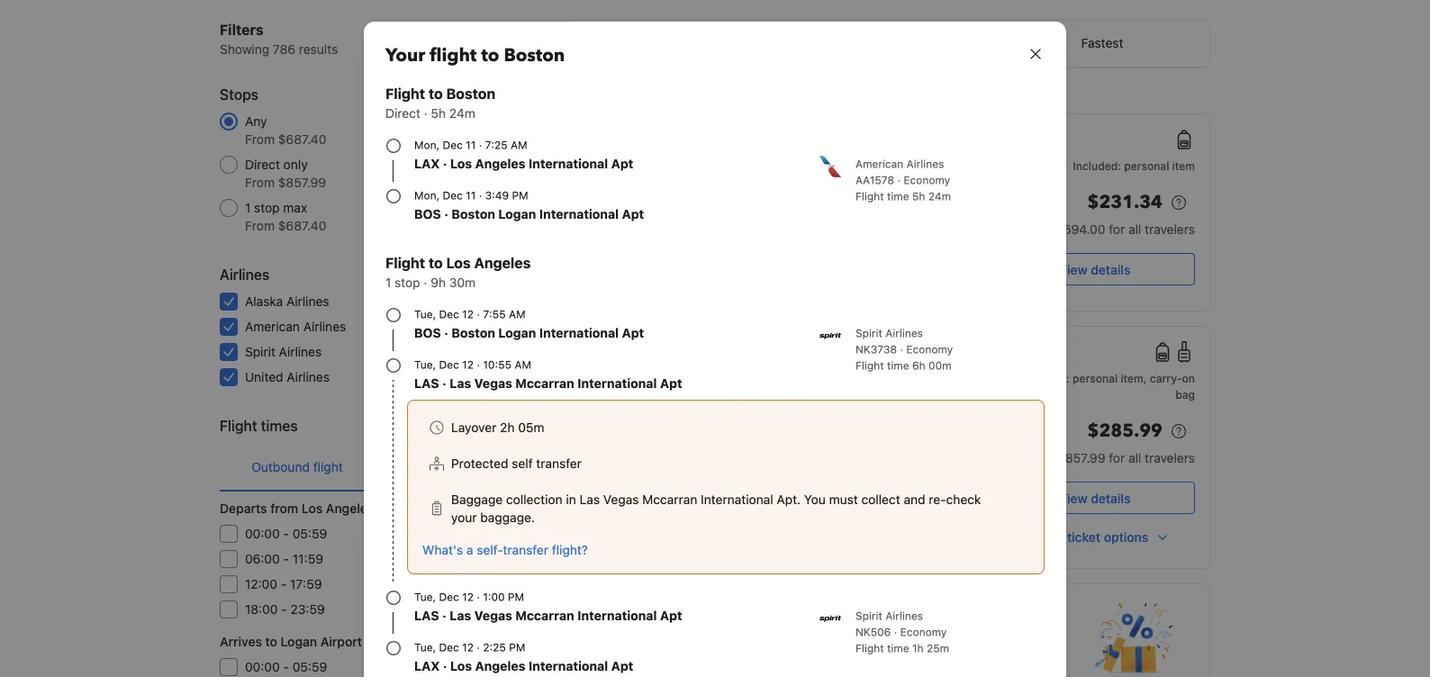 Task type: vqa. For each thing, say whether or not it's contained in the screenshot.
5h inside american airlines aa1578 · economy flight time 5h 24m
yes



Task type: describe. For each thing, give the bounding box(es) containing it.
included:
[[1073, 159, 1121, 172]]

flight inside the flight to boston direct · 5h 24m
[[385, 85, 425, 102]]

you
[[804, 492, 826, 507]]

bos inside the bos . dec 11
[[900, 152, 922, 165]]

dec for tue, dec 12 · 1:00 pm las · las vegas mccarran international apt
[[439, 591, 459, 603]]

international inside tue, dec 12 · 10:55 am las · las vegas mccarran international apt
[[577, 376, 657, 391]]

check
[[946, 492, 981, 507]]

re-
[[929, 492, 946, 507]]

· inside the flight to boston direct · 5h 24m
[[424, 106, 428, 121]]

outbound
[[252, 460, 310, 475]]

apt for tue, dec 12 · 2:25 pm lax · los angeles international apt
[[611, 659, 633, 674]]

to up the flight to boston direct · 5h 24m
[[481, 43, 499, 68]]

item
[[1172, 159, 1195, 172]]

62
[[514, 660, 530, 675]]

05:59 for los
[[292, 526, 327, 541]]

1 horizontal spatial personal
[[1124, 159, 1169, 172]]

17:59
[[290, 577, 322, 592]]

international inside baggage collection in las vegas mccarran international apt. you must collect and re-check your baggage.
[[701, 492, 773, 507]]

spirit airlines
[[245, 344, 322, 359]]

once
[[581, 644, 612, 658]]

mon, for lax
[[414, 139, 440, 151]]

06:00 - 11:59
[[245, 552, 323, 567]]

1 vertical spatial lax
[[638, 365, 659, 377]]

stop inside flight to los angeles 1 stop · 9h 30m
[[395, 275, 420, 290]]

18:00
[[245, 602, 278, 617]]

ticket
[[1067, 530, 1101, 545]]

vegas for nk506
[[474, 608, 512, 623]]

american airlines aa1578 · economy flight time 5h 24m
[[856, 158, 951, 203]]

boston inside mon, dec 11 · 3:49 pm bos · boston logan international apt
[[452, 207, 495, 222]]

all for $285.99
[[1128, 451, 1141, 466]]

airlines inside spirit airlines nk506 · economy flight time 1h 25m
[[886, 610, 923, 622]]

view details for $231.34
[[1059, 262, 1131, 277]]

unlock genius members-only deals once you book your flights, enjoy a 10% discount at participating genius properties worldwide.
[[581, 623, 1065, 676]]

protected self transfer
[[451, 456, 582, 471]]

. inside the bos . dec 11
[[925, 149, 928, 161]]

7:25 inside mon, dec 11 · 7:25 am lax · los angeles international apt
[[485, 139, 508, 151]]

a inside your flight to boston dialog
[[467, 543, 473, 558]]

fare:
[[1046, 372, 1070, 385]]

0 horizontal spatial united
[[245, 370, 283, 385]]

$857.99 for all travelers
[[1058, 451, 1195, 466]]

los inside mon, dec 11 · 7:25 am lax · los angeles international apt
[[450, 156, 472, 171]]

las for nk506
[[450, 608, 471, 623]]

view for $285.99
[[1059, 491, 1088, 506]]

. inside 7:25 am bos . dec 12
[[924, 361, 927, 374]]

3:49
[[485, 189, 509, 202]]

spirit for spirit airlines nk3738 · economy flight time 6h 00m
[[856, 327, 882, 340]]

economy inside economy fare: personal item, carry-on bag
[[995, 372, 1043, 385]]

$285.99
[[1088, 419, 1163, 444]]

your flight to boston dialog
[[342, 0, 1088, 677]]

los inside flight to los angeles 1 stop · 9h 30m
[[446, 254, 471, 272]]

apt for mon, dec 11 · 7:25 am lax · los angeles international apt
[[611, 156, 633, 171]]

carry-
[[1150, 372, 1182, 385]]

7:25 inside 7:25 am bos . dec 12
[[907, 344, 938, 361]]

tue, for nk506
[[414, 591, 436, 603]]

· inside spirit airlines nk3738 · economy flight time 6h 00m
[[900, 343, 903, 356]]

0 vertical spatial transfer
[[536, 456, 582, 471]]

vegas inside baggage collection in las vegas mccarran international apt. you must collect and re-check your baggage.
[[603, 492, 639, 507]]

any
[[245, 114, 267, 129]]

10%
[[789, 644, 814, 658]]

00:00 for arrives
[[245, 660, 280, 675]]

nk506
[[856, 626, 891, 639]]

trip savings
[[633, 602, 694, 614]]

las for protected self transfer
[[450, 376, 471, 391]]

your inside baggage collection in las vegas mccarran international apt. you must collect and re-check your baggage.
[[451, 510, 477, 525]]

explore ticket options button
[[994, 521, 1195, 554]]

view details button for $285.99
[[994, 482, 1195, 514]]

savings
[[656, 602, 694, 614]]

2:25
[[483, 641, 506, 654]]

travelers for $231.34
[[1145, 222, 1195, 237]]

dec inside the bos . dec 11
[[931, 152, 952, 165]]

explore
[[1019, 530, 1064, 545]]

angeles inside mon, dec 11 · 7:25 am lax · los angeles international apt
[[475, 156, 526, 171]]

flight inside spirit airlines nk3738 · economy flight time 6h 00m
[[856, 359, 884, 372]]

1 inside flight to los angeles 1 stop · 9h 30m
[[385, 275, 391, 290]]

$231.34
[[1088, 190, 1163, 215]]

am for boston logan international apt
[[509, 308, 526, 321]]

1 vertical spatial transfer
[[503, 543, 549, 558]]

spirit airlines nk506 · economy flight time 1h 25m
[[856, 610, 949, 655]]

direct for direct
[[785, 155, 816, 168]]

direct inside the flight to boston direct · 5h 24m
[[385, 106, 421, 121]]

flight inside american airlines aa1578 · economy flight time 5h 24m
[[856, 190, 884, 203]]

airlines inside american airlines aa1578 · economy flight time 5h 24m
[[907, 158, 944, 170]]

flight for outbound
[[313, 460, 343, 475]]

219
[[509, 577, 530, 592]]

11 inside mon, dec 11 · 3:49 pm bos · boston logan international apt
[[466, 189, 476, 202]]

pm for vegas
[[508, 591, 524, 603]]

apt.
[[777, 492, 801, 507]]

from inside 1 stop max from $687.40
[[245, 218, 275, 233]]

properties
[[1006, 644, 1065, 658]]

flight inside spirit airlines nk506 · economy flight time 1h 25m
[[856, 642, 884, 655]]

dec for mon, dec 11 · 7:25 am lax · los angeles international apt
[[443, 139, 463, 151]]

00m
[[929, 359, 952, 372]]

for for $285.99
[[1109, 451, 1125, 466]]

- for 135
[[281, 602, 287, 617]]

max
[[283, 200, 307, 215]]

members-
[[685, 623, 757, 640]]

2h
[[500, 420, 515, 435]]

am inside 7:25 am bos . dec 12
[[942, 344, 965, 361]]

tue, dec 12 · 10:55 am las · las vegas mccarran international apt
[[414, 358, 682, 391]]

logan for tue, dec 12 · 7:55 am bos · boston logan international apt
[[498, 326, 536, 340]]

bos inside mon, dec 11 · 3:49 pm bos · boston logan international apt
[[414, 207, 441, 222]]

alaska
[[245, 294, 283, 309]]

81
[[516, 526, 530, 541]]

participating
[[885, 644, 959, 658]]

fastest button
[[995, 20, 1210, 67]]

international inside tue, dec 12 · 1:00 pm las · las vegas mccarran international apt
[[577, 608, 657, 623]]

deals
[[790, 623, 828, 640]]

mon, for bos
[[414, 189, 440, 202]]

you
[[615, 644, 636, 658]]

stop inside 1 stop max from $687.40
[[254, 200, 280, 215]]

travelers for $285.99
[[1145, 451, 1195, 466]]

23:59
[[290, 602, 325, 617]]

your inside unlock genius members-only deals once you book your flights, enjoy a 10% discount at participating genius properties worldwide.
[[672, 644, 698, 658]]

boston inside tue, dec 12 · 7:55 am bos · boston logan international apt
[[452, 326, 495, 340]]

$694.00 for all travelers
[[1056, 222, 1195, 237]]

from inside direct only from $857.99
[[245, 175, 275, 190]]

pm for logan
[[512, 189, 528, 202]]

1 vertical spatial $857.99
[[1058, 451, 1106, 466]]

$694.00
[[1056, 222, 1106, 237]]

$231.34 region
[[994, 188, 1195, 221]]

view details for $285.99
[[1059, 491, 1131, 506]]

your
[[385, 43, 425, 68]]

mccarran inside baggage collection in las vegas mccarran international apt. you must collect and re-check your baggage.
[[642, 492, 697, 507]]

details for $285.99
[[1091, 491, 1131, 506]]

tue, inside tue, dec 12 · 2:25 pm lax · los angeles international apt
[[414, 641, 436, 654]]

view for $231.34
[[1059, 262, 1088, 277]]

12 inside tue, dec 12 · 2:25 pm lax · los angeles international apt
[[462, 641, 474, 654]]

30m
[[449, 275, 476, 290]]

351
[[508, 552, 530, 567]]

logan for mon, dec 11 · 3:49 pm bos · boston logan international apt
[[498, 207, 536, 222]]

collection
[[506, 492, 563, 507]]

00:00 - 05:59 for from
[[245, 526, 327, 541]]

outbound flight button
[[220, 444, 375, 491]]

1 vertical spatial united
[[581, 394, 615, 407]]

flight times
[[220, 417, 298, 435]]

stops
[[220, 86, 259, 103]]

1 stop max from $687.40
[[245, 200, 326, 233]]

worldwide.
[[581, 662, 644, 676]]

lax for tue, dec 12 · 2:25 pm lax · los angeles international apt
[[414, 659, 440, 674]]

only inside unlock genius members-only deals once you book your flights, enjoy a 10% discount at participating genius properties worldwide.
[[757, 623, 787, 640]]

112
[[511, 344, 530, 359]]

in
[[566, 492, 576, 507]]

tue, for protected self transfer
[[414, 358, 436, 371]]

included: personal item
[[1073, 159, 1195, 172]]

bos inside 7:25 am bos . dec 12
[[898, 365, 921, 377]]

self
[[512, 456, 533, 471]]

los inside tue, dec 12 · 2:25 pm lax · los angeles international apt
[[450, 659, 472, 674]]

bos inside tue, dec 12 · 7:55 am bos · boston logan international apt
[[414, 326, 441, 340]]

fastest
[[1081, 36, 1123, 50]]

flight for your
[[430, 43, 477, 68]]

arrives to logan airport
[[220, 635, 362, 649]]

25m
[[927, 642, 949, 655]]

12 for protected self transfer
[[462, 358, 474, 371]]

24m inside the flight to boston direct · 5h 24m
[[449, 106, 475, 121]]

return flight
[[416, 460, 488, 475]]

angeles inside flight to los angeles 1 stop · 9h 30m
[[474, 254, 531, 272]]

11 inside mon, dec 11 · 7:25 am lax · los angeles international apt
[[466, 139, 476, 151]]

baggage
[[451, 492, 503, 507]]

18:00 - 23:59
[[245, 602, 325, 617]]

apt inside tue, dec 12 · 10:55 am las · las vegas mccarran international apt
[[660, 376, 682, 391]]

1h
[[912, 642, 924, 655]]

flight to boston direct · 5h 24m
[[385, 85, 495, 121]]

and
[[904, 492, 925, 507]]

collect
[[862, 492, 900, 507]]

bag
[[1176, 388, 1195, 401]]

explore ticket options
[[1019, 530, 1149, 545]]

dec for mon, dec 11 · 3:49 pm bos · boston logan international apt
[[443, 189, 463, 202]]

flights,
[[701, 644, 741, 658]]

11:59
[[293, 552, 323, 567]]

at
[[871, 644, 882, 658]]

05m
[[518, 420, 544, 435]]

american for american airlines aa1578 · economy flight time 5h 24m
[[856, 158, 904, 170]]

bos . dec 11
[[900, 149, 965, 165]]

self-
[[477, 543, 503, 558]]

protected
[[451, 456, 508, 471]]

05:59 for logan
[[292, 660, 327, 675]]

to for airport
[[265, 635, 277, 649]]

spirit for spirit airlines nk506 · economy flight time 1h 25m
[[856, 610, 882, 622]]

only inside direct only from $857.99
[[283, 157, 308, 172]]

showing
[[220, 42, 269, 57]]

details for $231.34
[[1091, 262, 1131, 277]]

· inside spirit airlines nk506 · economy flight time 1h 25m
[[894, 626, 897, 639]]



Task type: locate. For each thing, give the bounding box(es) containing it.
1 vertical spatial united airlines
[[581, 394, 655, 407]]

- for 219
[[281, 577, 287, 592]]

1 00:00 from the top
[[245, 526, 280, 541]]

2 spirit airlines image from the top
[[820, 608, 841, 630]]

1 vertical spatial logan
[[498, 326, 536, 340]]

tue, dec 12 · 7:55 am bos · boston logan international apt
[[414, 308, 644, 340]]

786
[[273, 42, 295, 57]]

1 horizontal spatial your
[[672, 644, 698, 658]]

1 horizontal spatial stop
[[395, 275, 420, 290]]

00:00 for departs
[[245, 526, 280, 541]]

1 vertical spatial mccarran
[[642, 492, 697, 507]]

am inside tue, dec 12 · 10:55 am las · las vegas mccarran international apt
[[515, 358, 531, 371]]

0 vertical spatial $857.99
[[278, 175, 326, 190]]

economy for las vegas mccarran international apt
[[900, 626, 947, 639]]

0 vertical spatial 00:00 - 05:59
[[245, 526, 327, 541]]

flight to los angeles 1 stop · 9h 30m
[[385, 254, 531, 290]]

a left self-
[[467, 543, 473, 558]]

angeles up 44
[[474, 254, 531, 272]]

· inside american airlines aa1578 · economy flight time 5h 24m
[[897, 174, 901, 186]]

00:00 up 06:00
[[245, 526, 280, 541]]

spirit
[[856, 327, 882, 340], [245, 344, 276, 359], [856, 610, 882, 622]]

view details button
[[994, 253, 1195, 286], [994, 482, 1195, 514]]

2 00:00 from the top
[[245, 660, 280, 675]]

lax inside tue, dec 12 · 2:25 pm lax · los angeles international apt
[[414, 659, 440, 674]]

$857.99 down $285.99 region
[[1058, 451, 1106, 466]]

1 vertical spatial stop
[[395, 275, 420, 290]]

1 horizontal spatial american
[[856, 158, 904, 170]]

5h inside american airlines aa1578 · economy flight time 5h 24m
[[912, 190, 925, 203]]

0 vertical spatial personal
[[1124, 159, 1169, 172]]

las
[[414, 376, 439, 391], [414, 608, 439, 623]]

$857.99 inside direct only from $857.99
[[278, 175, 326, 190]]

2 las from the top
[[414, 608, 439, 623]]

international inside mon, dec 11 · 3:49 pm bos · boston logan international apt
[[539, 207, 619, 222]]

time for los angeles international apt
[[887, 642, 909, 655]]

what's
[[422, 543, 463, 558]]

spirit for spirit airlines
[[245, 344, 276, 359]]

1 mon, from the top
[[414, 139, 440, 151]]

mon, inside mon, dec 11 · 7:25 am lax · los angeles international apt
[[414, 139, 440, 151]]

nk3738
[[856, 343, 897, 356]]

view
[[1059, 262, 1088, 277], [1059, 491, 1088, 506]]

to inside flight to los angeles 1 stop · 9h 30m
[[429, 254, 443, 272]]

1 vertical spatial view
[[1059, 491, 1088, 506]]

-
[[283, 526, 289, 541], [283, 552, 289, 567], [281, 577, 287, 592], [281, 602, 287, 617], [283, 660, 289, 675]]

2 vertical spatial from
[[245, 218, 275, 233]]

mon, inside mon, dec 11 · 3:49 pm bos · boston logan international apt
[[414, 189, 440, 202]]

dec for tue, dec 12 · 2:25 pm lax · los angeles international apt
[[439, 641, 459, 654]]

las inside tue, dec 12 · 10:55 am las · las vegas mccarran international apt
[[414, 376, 439, 391]]

0 vertical spatial genius
[[633, 623, 681, 640]]

flight?
[[552, 543, 588, 558]]

2 view from the top
[[1059, 491, 1088, 506]]

on
[[1182, 372, 1195, 385]]

tue, inside tue, dec 12 · 10:55 am las · las vegas mccarran international apt
[[414, 358, 436, 371]]

tue, left 2:25
[[414, 641, 436, 654]]

am for las vegas mccarran international apt
[[515, 358, 531, 371]]

economy up 1h
[[900, 626, 947, 639]]

personal inside economy fare: personal item, carry-on bag
[[1073, 372, 1118, 385]]

time inside american airlines aa1578 · economy flight time 5h 24m
[[887, 190, 909, 203]]

0 vertical spatial all
[[1128, 222, 1141, 237]]

$687.40
[[278, 132, 326, 147], [278, 218, 326, 233]]

24m down your flight to boston
[[449, 106, 475, 121]]

0 vertical spatial logan
[[498, 207, 536, 222]]

dec inside tue, dec 12 · 1:00 pm las · las vegas mccarran international apt
[[439, 591, 459, 603]]

time inside spirit airlines nk506 · economy flight time 1h 25m
[[887, 642, 909, 655]]

to down your flight to boston
[[429, 85, 443, 102]]

0 vertical spatial 7:25
[[485, 139, 508, 151]]

direct down the your
[[385, 106, 421, 121]]

00:00
[[245, 526, 280, 541], [245, 660, 280, 675]]

economy left fare:
[[995, 372, 1043, 385]]

$687.40 inside 1 stop max from $687.40
[[278, 218, 326, 233]]

mon, left 3:49
[[414, 189, 440, 202]]

3 time from the top
[[887, 642, 909, 655]]

tue, down what's
[[414, 591, 436, 603]]

from down any
[[245, 132, 275, 147]]

12 inside tue, dec 12 · 7:55 am bos · boston logan international apt
[[462, 308, 474, 321]]

american down alaska
[[245, 319, 300, 334]]

mon, dec 11 · 7:25 am lax · los angeles international apt
[[414, 139, 633, 171]]

1 horizontal spatial 1
[[385, 275, 391, 290]]

mccarran down 219
[[516, 608, 574, 623]]

los left 62
[[450, 659, 472, 674]]

2 00:00 - 05:59 from the top
[[245, 660, 327, 675]]

0 vertical spatial united
[[245, 370, 283, 385]]

1 from from the top
[[245, 132, 275, 147]]

0 vertical spatial 5h
[[431, 106, 446, 121]]

american up aa1578
[[856, 158, 904, 170]]

0 vertical spatial travelers
[[1145, 222, 1195, 237]]

airlines inside spirit airlines nk3738 · economy flight time 6h 00m
[[886, 327, 923, 340]]

2 from from the top
[[245, 175, 275, 190]]

2 $687.40 from the top
[[278, 218, 326, 233]]

0 horizontal spatial $857.99
[[278, 175, 326, 190]]

1 vertical spatial mon,
[[414, 189, 440, 202]]

7:25 am bos . dec 12
[[898, 344, 965, 377]]

american airlines image
[[820, 156, 841, 177]]

to for angeles
[[429, 254, 443, 272]]

spirit inside spirit airlines nk3738 · economy flight time 6h 00m
[[856, 327, 882, 340]]

2 view details from the top
[[1059, 491, 1131, 506]]

economy inside spirit airlines nk3738 · economy flight time 6h 00m
[[906, 343, 953, 356]]

1 travelers from the top
[[1145, 222, 1195, 237]]

0 vertical spatial time
[[887, 190, 909, 203]]

3 from from the top
[[245, 218, 275, 233]]

spirit airlines nk3738 · economy flight time 6h 00m
[[856, 327, 953, 372]]

· inside flight to los angeles 1 stop · 9h 30m
[[424, 275, 427, 290]]

aa1578
[[856, 174, 894, 186]]

to up 9h
[[429, 254, 443, 272]]

$285.99 region
[[994, 417, 1195, 449]]

mccarran
[[516, 376, 574, 391], [642, 492, 697, 507], [516, 608, 574, 623]]

0 vertical spatial $687.40
[[278, 132, 326, 147]]

5h inside the flight to boston direct · 5h 24m
[[431, 106, 446, 121]]

trip
[[633, 602, 653, 614]]

mccarran down '112'
[[516, 376, 574, 391]]

flight inside flight to los angeles 1 stop · 9h 30m
[[385, 254, 425, 272]]

12 inside tue, dec 12 · 1:00 pm las · las vegas mccarran international apt
[[462, 591, 474, 603]]

1 vertical spatial details
[[1091, 491, 1131, 506]]

view details button down $694.00
[[994, 253, 1195, 286]]

0 horizontal spatial 5h
[[431, 106, 446, 121]]

all
[[1128, 222, 1141, 237], [1128, 451, 1141, 466]]

united airlines down tue, dec 12 · 10:55 am las · las vegas mccarran international apt
[[581, 394, 655, 407]]

1 view from the top
[[1059, 262, 1088, 277]]

vegas
[[474, 376, 512, 391], [603, 492, 639, 507], [474, 608, 512, 623]]

1 vertical spatial pm
[[508, 591, 524, 603]]

1 vertical spatial spirit airlines image
[[820, 608, 841, 630]]

spirit airlines image up discount at right bottom
[[820, 608, 841, 630]]

2 view details button from the top
[[994, 482, 1195, 514]]

5h down your flight to boston
[[431, 106, 446, 121]]

view up 'explore ticket options'
[[1059, 491, 1088, 506]]

pm up 62
[[509, 641, 525, 654]]

$687.40 down the max
[[278, 218, 326, 233]]

0 horizontal spatial only
[[283, 157, 308, 172]]

spirit down american airlines
[[245, 344, 276, 359]]

0 horizontal spatial american
[[245, 319, 300, 334]]

to for direct
[[429, 85, 443, 102]]

from inside any from $687.40
[[245, 132, 275, 147]]

12 for nk506
[[462, 591, 474, 603]]

0 vertical spatial details
[[1091, 262, 1131, 277]]

bos up flight to los angeles 1 stop · 9h 30m
[[414, 207, 441, 222]]

departs
[[220, 501, 267, 516]]

personal right fare:
[[1073, 372, 1118, 385]]

bos down 9h
[[414, 326, 441, 340]]

pm right 1:00
[[508, 591, 524, 603]]

travelers down $231.34 at the right top of the page
[[1145, 222, 1195, 237]]

0 vertical spatial vegas
[[474, 376, 512, 391]]

tue, for nk3738
[[414, 308, 436, 321]]

spirit up nk506 in the right of the page
[[856, 610, 882, 622]]

item,
[[1121, 372, 1147, 385]]

256
[[507, 370, 530, 385]]

1 inside 1 stop max from $687.40
[[245, 200, 251, 215]]

12 inside tue, dec 12 · 10:55 am las · las vegas mccarran international apt
[[462, 358, 474, 371]]

filters
[[220, 21, 264, 38]]

only down any from $687.40
[[283, 157, 308, 172]]

view details button for $231.34
[[994, 253, 1195, 286]]

0 horizontal spatial your
[[451, 510, 477, 525]]

- for 351
[[283, 552, 289, 567]]

1 vertical spatial genius
[[962, 644, 1002, 658]]

0 vertical spatial view details button
[[994, 253, 1195, 286]]

0 vertical spatial spirit airlines image
[[820, 325, 841, 347]]

spirit airlines image left 'nk3738'
[[820, 325, 841, 347]]

time down aa1578
[[887, 190, 909, 203]]

las inside tue, dec 12 · 10:55 am las · las vegas mccarran international apt
[[450, 376, 471, 391]]

0 vertical spatial mon,
[[414, 139, 440, 151]]

- down "from"
[[283, 526, 289, 541]]

view details up explore ticket options button
[[1059, 491, 1131, 506]]

from
[[245, 132, 275, 147], [245, 175, 275, 190], [245, 218, 275, 233]]

0 horizontal spatial stop
[[254, 200, 280, 215]]

0 vertical spatial your
[[451, 510, 477, 525]]

las up return
[[414, 376, 439, 391]]

flight inside the return flight button
[[458, 460, 488, 475]]

0 vertical spatial pm
[[512, 189, 528, 202]]

0 vertical spatial stop
[[254, 200, 280, 215]]

airlines
[[907, 158, 944, 170], [220, 266, 270, 283], [286, 294, 329, 309], [303, 319, 346, 334], [886, 327, 923, 340], [279, 344, 322, 359], [287, 370, 330, 385], [618, 394, 655, 407], [886, 610, 923, 622]]

4 tue, from the top
[[414, 641, 436, 654]]

apt
[[611, 156, 633, 171], [622, 207, 644, 222], [622, 326, 644, 340], [660, 376, 682, 391], [660, 608, 682, 623], [611, 659, 633, 674]]

7:55 inside tue, dec 12 · 7:55 am bos · boston logan international apt
[[483, 308, 506, 321]]

direct for direct only from $857.99
[[245, 157, 280, 172]]

11 inside the bos . dec 11
[[955, 152, 965, 165]]

what's a self-transfer flight? link
[[422, 541, 1029, 559]]

1 vertical spatial las
[[414, 608, 439, 623]]

baggage collection in las vegas mccarran international apt. you must collect and re-check your baggage.
[[451, 492, 985, 525]]

economy for los angeles international apt
[[904, 174, 950, 186]]

what's a self-transfer flight?
[[422, 543, 588, 558]]

must
[[829, 492, 858, 507]]

bos right american airlines image
[[900, 152, 922, 165]]

am for los angeles international apt
[[511, 139, 527, 151]]

spirit up 'nk3738'
[[856, 327, 882, 340]]

pm inside mon, dec 11 · 3:49 pm bos · boston logan international apt
[[512, 189, 528, 202]]

angeles down 2:25
[[475, 659, 526, 674]]

view details button up explore ticket options button
[[994, 482, 1195, 514]]

2 travelers from the top
[[1145, 451, 1195, 466]]

mccarran inside tue, dec 12 · 10:55 am las · las vegas mccarran international apt
[[516, 376, 574, 391]]

transfer down 81
[[503, 543, 549, 558]]

dec for tue, dec 12 · 7:55 am bos · boston logan international apt
[[439, 308, 459, 321]]

outbound flight
[[252, 460, 343, 475]]

economy inside spirit airlines nk506 · economy flight time 1h 25m
[[900, 626, 947, 639]]

0 vertical spatial 1
[[245, 200, 251, 215]]

apt inside mon, dec 11 · 3:49 pm bos · boston logan international apt
[[622, 207, 644, 222]]

0 horizontal spatial 7:25
[[485, 139, 508, 151]]

enjoy
[[744, 644, 775, 658]]

am inside tue, dec 12 · 7:55 am bos · boston logan international apt
[[509, 308, 526, 321]]

135
[[508, 602, 530, 617]]

genius
[[633, 623, 681, 640], [962, 644, 1002, 658]]

0 vertical spatial lax
[[414, 156, 440, 171]]

1 vertical spatial 00:00
[[245, 660, 280, 675]]

international right 779
[[539, 207, 619, 222]]

- for 81
[[283, 526, 289, 541]]

05:59 down arrives to logan airport
[[292, 660, 327, 675]]

international down once
[[529, 659, 608, 674]]

0 vertical spatial a
[[467, 543, 473, 558]]

1 tue, from the top
[[414, 308, 436, 321]]

2 05:59 from the top
[[292, 660, 327, 675]]

logan down 3:49
[[498, 207, 536, 222]]

lax for mon, dec 11 · 7:25 am lax · los angeles international apt
[[414, 156, 440, 171]]

your down "baggage"
[[451, 510, 477, 525]]

from up 1 stop max from $687.40 at the top left of the page
[[245, 175, 275, 190]]

7:25 up 3:49
[[485, 139, 508, 151]]

economy for boston logan international apt
[[906, 343, 953, 356]]

3 tue, from the top
[[414, 591, 436, 603]]

1 spirit airlines image from the top
[[820, 325, 841, 347]]

1 05:59 from the top
[[292, 526, 327, 541]]

united airlines down spirit airlines
[[245, 370, 330, 385]]

24m inside american airlines aa1578 · economy flight time 5h 24m
[[928, 190, 951, 203]]

direct
[[385, 106, 421, 121], [785, 155, 816, 168], [245, 157, 280, 172]]

dec inside 7:25 am bos . dec 12
[[930, 365, 950, 377]]

lax
[[414, 156, 440, 171], [638, 365, 659, 377], [414, 659, 440, 674]]

pm for angeles
[[509, 641, 525, 654]]

2 tue, from the top
[[414, 358, 436, 371]]

1 $687.40 from the top
[[278, 132, 326, 147]]

for down $231.34 at the right top of the page
[[1109, 222, 1125, 237]]

alaska airlines
[[245, 294, 329, 309]]

1 left 9h
[[385, 275, 391, 290]]

1 view details button from the top
[[994, 253, 1195, 286]]

1 vertical spatial 7:55
[[483, 308, 506, 321]]

- right 18:00
[[281, 602, 287, 617]]

2 vertical spatial las
[[450, 608, 471, 623]]

2 mon, from the top
[[414, 189, 440, 202]]

flight right the your
[[430, 43, 477, 68]]

international inside tue, dec 12 · 2:25 pm lax · los angeles international apt
[[529, 659, 608, 674]]

1 horizontal spatial 7:55
[[638, 213, 670, 230]]

times
[[261, 417, 298, 435]]

las inside tue, dec 12 · 1:00 pm las · las vegas mccarran international apt
[[450, 608, 471, 623]]

1 time from the top
[[887, 190, 909, 203]]

las for protected self transfer
[[414, 376, 439, 391]]

stop left 9h
[[395, 275, 420, 290]]

flight
[[430, 43, 477, 68], [313, 460, 343, 475], [458, 460, 488, 475]]

details
[[1091, 262, 1131, 277], [1091, 491, 1131, 506]]

for
[[1109, 222, 1125, 237], [1109, 451, 1125, 466]]

boston inside the flight to boston direct · 5h 24m
[[446, 85, 495, 102]]

logan inside mon, dec 11 · 3:49 pm bos · boston logan international apt
[[498, 207, 536, 222]]

1 details from the top
[[1091, 262, 1131, 277]]

12 left 2:25
[[462, 641, 474, 654]]

flight for return
[[458, 460, 488, 475]]

1 horizontal spatial only
[[757, 623, 787, 640]]

0 vertical spatial american
[[856, 158, 904, 170]]

mccarran for nk506
[[516, 608, 574, 623]]

dec inside tue, dec 12 · 7:55 am bos · boston logan international apt
[[439, 308, 459, 321]]

departs from los angeles
[[220, 501, 374, 516]]

pm inside tue, dec 12 · 1:00 pm las · las vegas mccarran international apt
[[508, 591, 524, 603]]

$857.99 up the max
[[278, 175, 326, 190]]

2 horizontal spatial direct
[[785, 155, 816, 168]]

las inside baggage collection in las vegas mccarran international apt. you must collect and re-check your baggage.
[[580, 492, 600, 507]]

0 vertical spatial from
[[245, 132, 275, 147]]

apt inside mon, dec 11 · 7:25 am lax · los angeles international apt
[[611, 156, 633, 171]]

book
[[640, 644, 668, 658]]

1 all from the top
[[1128, 222, 1141, 237]]

dec inside mon, dec 11 · 7:25 am lax · los angeles international apt
[[443, 139, 463, 151]]

1 vertical spatial view details
[[1059, 491, 1131, 506]]

2 details from the top
[[1091, 491, 1131, 506]]

angeles right "from"
[[326, 501, 374, 516]]

baggage.
[[480, 510, 535, 525]]

1 horizontal spatial 7:25
[[907, 344, 938, 361]]

0 vertical spatial 24m
[[449, 106, 475, 121]]

mccarran inside tue, dec 12 · 1:00 pm las · las vegas mccarran international apt
[[516, 608, 574, 623]]

mccarran for protected self transfer
[[516, 376, 574, 391]]

to right arrives
[[265, 635, 277, 649]]

0 vertical spatial for
[[1109, 222, 1125, 237]]

tue, dec 12 · 1:00 pm las · las vegas mccarran international apt
[[414, 591, 682, 623]]

tue, dec 12 · 2:25 pm lax · los angeles international apt
[[414, 641, 633, 674]]

tab list containing outbound flight
[[220, 444, 530, 493]]

return
[[416, 460, 455, 475]]

1 las from the top
[[414, 376, 439, 391]]

options
[[1104, 530, 1149, 545]]

2 all from the top
[[1128, 451, 1141, 466]]

international up you
[[577, 608, 657, 623]]

2 vertical spatial spirit
[[856, 610, 882, 622]]

0 vertical spatial mccarran
[[516, 376, 574, 391]]

apt for tue, dec 12 · 7:55 am bos · boston logan international apt
[[622, 326, 644, 340]]

american inside american airlines aa1578 · economy flight time 5h 24m
[[856, 158, 904, 170]]

international inside mon, dec 11 · 7:25 am lax · los angeles international apt
[[529, 156, 608, 171]]

1 vertical spatial view details button
[[994, 482, 1195, 514]]

0 horizontal spatial 1
[[245, 200, 251, 215]]

0 horizontal spatial 24m
[[449, 106, 475, 121]]

apt inside tue, dec 12 · 1:00 pm las · las vegas mccarran international apt
[[660, 608, 682, 623]]

apt for mon, dec 11 · 3:49 pm bos · boston logan international apt
[[622, 207, 644, 222]]

00:00 - 05:59 down arrives to logan airport
[[245, 660, 327, 675]]

5h
[[431, 106, 446, 121], [912, 190, 925, 203]]

los right "from"
[[302, 501, 323, 516]]

1 horizontal spatial united
[[581, 394, 615, 407]]

24m down the bos . dec 11
[[928, 190, 951, 203]]

12:00 - 17:59
[[245, 577, 322, 592]]

dec
[[443, 139, 463, 151], [931, 152, 952, 165], [443, 189, 463, 202], [439, 308, 459, 321], [439, 358, 459, 371], [669, 365, 689, 377], [930, 365, 950, 377], [439, 591, 459, 603], [439, 641, 459, 654]]

1 vertical spatial your
[[672, 644, 698, 658]]

international inside tue, dec 12 · 7:55 am bos · boston logan international apt
[[539, 326, 619, 340]]

angeles inside tue, dec 12 · 2:25 pm lax · los angeles international apt
[[475, 659, 526, 674]]

0 horizontal spatial a
[[467, 543, 473, 558]]

personal
[[1124, 159, 1169, 172], [1073, 372, 1118, 385]]

time for boston logan international apt
[[887, 190, 909, 203]]

tab list
[[220, 444, 530, 493]]

las for nk506
[[414, 608, 439, 623]]

0 vertical spatial view
[[1059, 262, 1088, 277]]

0 horizontal spatial personal
[[1073, 372, 1118, 385]]

2 vertical spatial pm
[[509, 641, 525, 654]]

vegas down 10:55
[[474, 376, 512, 391]]

international left the dec 11
[[577, 376, 657, 391]]

2 vertical spatial time
[[887, 642, 909, 655]]

bos
[[900, 152, 922, 165], [414, 207, 441, 222], [414, 326, 441, 340], [898, 365, 921, 377]]

genius image
[[581, 599, 626, 617], [581, 599, 626, 617], [1094, 603, 1174, 675]]

spirit airlines image
[[820, 325, 841, 347], [820, 608, 841, 630]]

logan down 23:59
[[281, 635, 317, 649]]

vegas inside tue, dec 12 · 10:55 am las · las vegas mccarran international apt
[[474, 376, 512, 391]]

1 left the max
[[245, 200, 251, 215]]

international left the apt.
[[701, 492, 773, 507]]

2 vertical spatial vegas
[[474, 608, 512, 623]]

1 vertical spatial a
[[779, 644, 785, 658]]

time for las vegas mccarran international apt
[[887, 359, 909, 372]]

0 horizontal spatial united airlines
[[245, 370, 330, 385]]

1 vertical spatial spirit
[[245, 344, 276, 359]]

vegas for protected self transfer
[[474, 376, 512, 391]]

genius up the book
[[633, 623, 681, 640]]

1 vertical spatial vegas
[[603, 492, 639, 507]]

stop left the max
[[254, 200, 280, 215]]

spirit airlines image for las vegas mccarran international apt
[[820, 608, 841, 630]]

details down $694.00 for all travelers
[[1091, 262, 1131, 277]]

am
[[511, 139, 527, 151], [674, 213, 697, 230], [509, 308, 526, 321], [942, 344, 965, 361], [515, 358, 531, 371]]

direct left american airlines image
[[785, 155, 816, 168]]

international up tue, dec 12 · 10:55 am las · las vegas mccarran international apt
[[539, 326, 619, 340]]

direct down any from $687.40
[[245, 157, 280, 172]]

1 view details from the top
[[1059, 262, 1131, 277]]

1 vertical spatial 24m
[[928, 190, 951, 203]]

12 down 30m
[[462, 308, 474, 321]]

united down tue, dec 12 · 10:55 am las · las vegas mccarran international apt
[[581, 394, 615, 407]]

1 vertical spatial $687.40
[[278, 218, 326, 233]]

0 vertical spatial 7:55
[[638, 213, 670, 230]]

las down what's
[[414, 608, 439, 623]]

- for 62
[[283, 660, 289, 675]]

0 vertical spatial view details
[[1059, 262, 1131, 277]]

5h down the bos . dec 11
[[912, 190, 925, 203]]

economy
[[904, 174, 950, 186], [906, 343, 953, 356], [995, 372, 1043, 385], [900, 626, 947, 639]]

flight inside your flight to boston dialog
[[430, 43, 477, 68]]

0 vertical spatial united airlines
[[245, 370, 330, 385]]

dec inside tue, dec 12 · 10:55 am las · las vegas mccarran international apt
[[439, 358, 459, 371]]

7:25 right 'nk3738'
[[907, 344, 938, 361]]

$687.40 up direct only from $857.99 on the left top
[[278, 132, 326, 147]]

apt inside tue, dec 12 · 7:55 am bos · boston logan international apt
[[622, 326, 644, 340]]

all down $231.34 at the right top of the page
[[1128, 222, 1141, 237]]

mon,
[[414, 139, 440, 151], [414, 189, 440, 202]]

00:00 - 05:59 for to
[[245, 660, 327, 675]]

2 time from the top
[[887, 359, 909, 372]]

12 inside 7:25 am bos . dec 12
[[953, 365, 965, 377]]

travelers down "$285.99"
[[1145, 451, 1195, 466]]

- down arrives to logan airport
[[283, 660, 289, 675]]

lax inside mon, dec 11 · 7:25 am lax · los angeles international apt
[[414, 156, 440, 171]]

filters showing 786 results
[[220, 21, 338, 57]]

0 horizontal spatial 7:55
[[483, 308, 506, 321]]

airport
[[320, 635, 362, 649]]

1 vertical spatial 7:25
[[907, 344, 938, 361]]

tue, down 9h
[[414, 308, 436, 321]]

1 vertical spatial american
[[245, 319, 300, 334]]

only up the enjoy
[[757, 623, 787, 640]]

direct inside direct only from $857.99
[[245, 157, 280, 172]]

layover
[[451, 420, 497, 435]]

1 for from the top
[[1109, 222, 1125, 237]]

american for american airlines
[[245, 319, 300, 334]]

any from $687.40
[[245, 114, 326, 147]]

tue, inside tue, dec 12 · 7:55 am bos · boston logan international apt
[[414, 308, 436, 321]]

all down "$285.99"
[[1128, 451, 1141, 466]]

spirit airlines image for boston logan international apt
[[820, 325, 841, 347]]

a left 10%
[[779, 644, 785, 658]]

1 vertical spatial .
[[924, 361, 927, 374]]

economy inside american airlines aa1578 · economy flight time 5h 24m
[[904, 174, 950, 186]]

transfer
[[536, 456, 582, 471], [503, 543, 549, 558]]

for for $231.34
[[1109, 222, 1125, 237]]

1 vertical spatial all
[[1128, 451, 1141, 466]]

am inside mon, dec 11 · 7:25 am lax · los angeles international apt
[[511, 139, 527, 151]]

- left 11:59
[[283, 552, 289, 567]]

las left the 135 at the bottom of the page
[[450, 608, 471, 623]]

1 horizontal spatial a
[[779, 644, 785, 658]]

44
[[514, 294, 530, 309]]

fastest tab list
[[567, 20, 1210, 68]]

to inside the flight to boston direct · 5h 24m
[[429, 85, 443, 102]]

7:55 am
[[638, 213, 697, 230]]

view down $694.00
[[1059, 262, 1088, 277]]

$687.40 inside any from $687.40
[[278, 132, 326, 147]]

0 vertical spatial 00:00
[[245, 526, 280, 541]]

2 for from the top
[[1109, 451, 1125, 466]]

international up mon, dec 11 · 3:49 pm bos · boston logan international apt
[[529, 156, 608, 171]]

1 horizontal spatial $857.99
[[1058, 451, 1106, 466]]

1:00
[[483, 591, 505, 603]]

1 vertical spatial 00:00 - 05:59
[[245, 660, 327, 675]]

las up layover
[[450, 376, 471, 391]]

1 horizontal spatial 24m
[[928, 190, 951, 203]]

a inside unlock genius members-only deals once you book your flights, enjoy a 10% discount at participating genius properties worldwide.
[[779, 644, 785, 658]]

12 for nk3738
[[462, 308, 474, 321]]

2 vertical spatial mccarran
[[516, 608, 574, 623]]

mon, down the flight to boston direct · 5h 24m
[[414, 139, 440, 151]]

2 vertical spatial logan
[[281, 635, 317, 649]]

1 00:00 - 05:59 from the top
[[245, 526, 327, 541]]

all for $231.34
[[1128, 222, 1141, 237]]

12 right 00m
[[953, 365, 965, 377]]

pm right 3:49
[[512, 189, 528, 202]]

1 horizontal spatial united airlines
[[581, 394, 655, 407]]

dec inside tue, dec 12 · 2:25 pm lax · los angeles international apt
[[439, 641, 459, 654]]

10:55
[[483, 358, 512, 371]]

dec for tue, dec 12 · 10:55 am las · las vegas mccarran international apt
[[439, 358, 459, 371]]

1 horizontal spatial genius
[[962, 644, 1002, 658]]

from down direct only from $857.99 on the left top
[[245, 218, 275, 233]]

1 horizontal spatial 5h
[[912, 190, 925, 203]]

0 horizontal spatial direct
[[245, 157, 280, 172]]

economy down the bos . dec 11
[[904, 174, 950, 186]]

return flight button
[[375, 444, 530, 491]]



